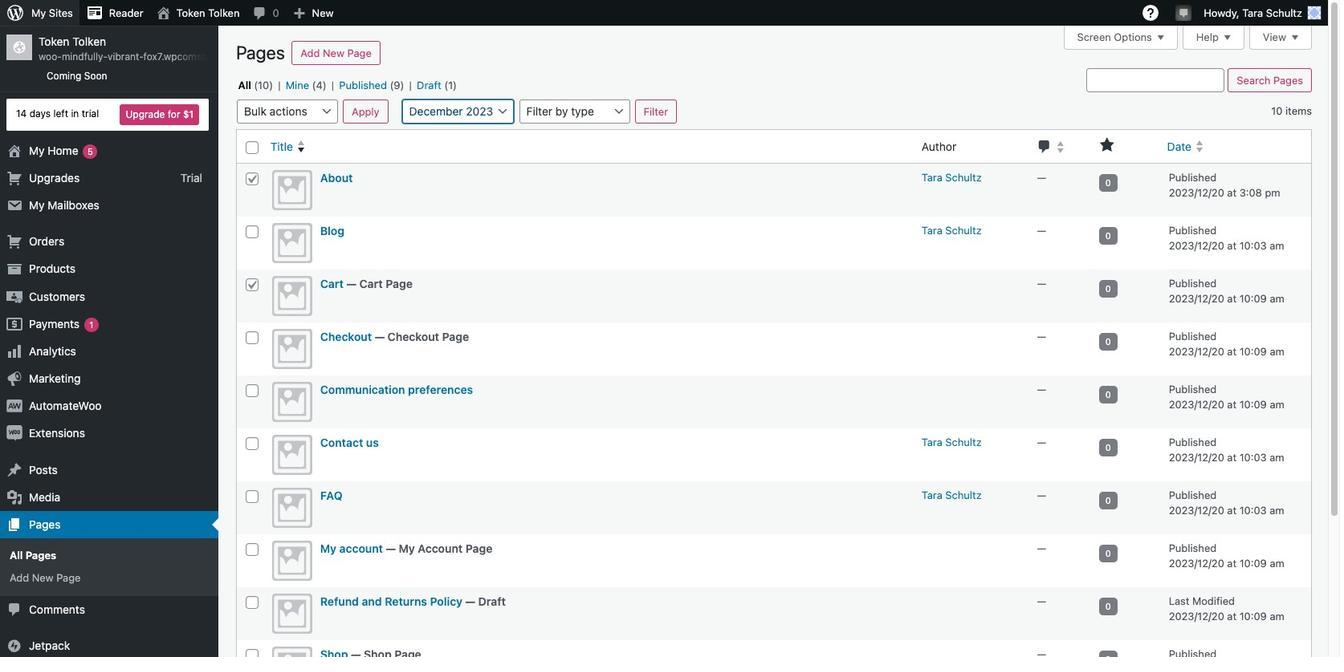 Task type: locate. For each thing, give the bounding box(es) containing it.
draft right policy
[[478, 595, 506, 608]]

at for first no thumbnail found.'s 0 link
[[1227, 186, 1237, 199]]

add new page link
[[292, 41, 380, 65], [0, 567, 218, 590]]

1 horizontal spatial draft
[[478, 595, 506, 608]]

14 days left in trial
[[16, 108, 99, 120]]

page
[[347, 47, 372, 59], [386, 277, 413, 290], [442, 330, 469, 343], [466, 542, 493, 555], [56, 572, 81, 585]]

7 2023/12/20 from the top
[[1169, 504, 1224, 517]]

6 at from the top
[[1227, 451, 1237, 464]]

published for 5th no thumbnail found. from the top of the page 0 link
[[1169, 383, 1217, 396]]

| right (4)
[[332, 79, 334, 91]]

— 0
[[1037, 171, 1111, 188], [1037, 224, 1111, 241], [1037, 277, 1111, 294], [1037, 330, 1111, 347], [1037, 383, 1111, 400], [1037, 436, 1111, 453], [1037, 489, 1111, 506], [1037, 542, 1111, 559], [1037, 595, 1111, 612]]

10:03 for faq
[[1240, 504, 1267, 517]]

tara for about
[[922, 171, 943, 184]]

tara schultz
[[922, 171, 982, 184], [922, 224, 982, 237], [922, 436, 982, 449], [922, 489, 982, 502]]

5 am from the top
[[1270, 451, 1285, 464]]

my for my sites
[[31, 6, 46, 19]]

8 am from the top
[[1270, 610, 1285, 623]]

0 for 8th no thumbnail found. from the bottom
[[1105, 283, 1111, 294]]

2023/12/20 for 0 link corresponding to second no thumbnail found. from the top of the page
[[1169, 239, 1224, 252]]

my for my mailboxes
[[29, 198, 45, 212]]

0 link for 7th no thumbnail found. from the top
[[1099, 492, 1118, 510]]

am for 5th no thumbnail found. from the bottom of the page's 0 link
[[1270, 451, 1285, 464]]

0 horizontal spatial checkout
[[320, 330, 372, 343]]

1 vertical spatial published 2023/12/20 at 10:03 am
[[1169, 436, 1285, 464]]

1 10:03 from the top
[[1240, 239, 1267, 252]]

published 2023/12/20 at 10:03 am
[[1169, 224, 1285, 252], [1169, 436, 1285, 464], [1169, 489, 1285, 517]]

tolken inside toolbar navigation
[[208, 6, 240, 19]]

— 0 for 0 link corresponding to fourth no thumbnail found. from the top of the page
[[1037, 330, 1111, 347]]

2 vertical spatial published 2023/12/20 at 10:03 am
[[1169, 489, 1285, 517]]

coming
[[47, 70, 81, 82]]

blog
[[320, 224, 344, 237]]

0 horizontal spatial |
[[278, 79, 281, 91]]

tolken inside token tolken woo-mindfully-vibrant-fox7.wpcomstaging.com coming soon
[[72, 35, 106, 48]]

10:09
[[1240, 292, 1267, 305], [1240, 345, 1267, 358], [1240, 398, 1267, 411], [1240, 557, 1267, 570], [1240, 610, 1267, 623]]

0 horizontal spatial add
[[10, 572, 29, 585]]

1 vertical spatial new
[[323, 47, 344, 59]]

— 0 for 5th no thumbnail found. from the bottom of the page's 0 link
[[1037, 436, 1111, 453]]

page up checkout — checkout page
[[386, 277, 413, 290]]

(4)
[[312, 79, 327, 91]]

10:09 for checkout — checkout page
[[1240, 345, 1267, 358]]

2023/12/20 for 0 link corresponding to 8th no thumbnail found. from the bottom
[[1169, 292, 1224, 305]]

None checkbox
[[246, 141, 259, 154], [246, 172, 259, 185], [246, 384, 259, 397], [246, 437, 259, 450], [246, 141, 259, 154], [246, 172, 259, 185], [246, 384, 259, 397], [246, 437, 259, 450]]

published 2023/12/20 at 10:09 am for my account page
[[1169, 542, 1285, 570]]

1 tara schultz from the top
[[922, 171, 982, 184]]

media link
[[0, 484, 218, 512]]

0 for fourth no thumbnail found. from the top of the page
[[1105, 336, 1111, 347]]

7 at from the top
[[1227, 504, 1237, 517]]

am for 0 link related to 7th no thumbnail found. from the top
[[1270, 504, 1285, 517]]

— for 0 link for 8th no thumbnail found. from the top of the page
[[1037, 542, 1046, 555]]

no thumbnail found. image
[[272, 170, 312, 210], [272, 223, 312, 263], [272, 276, 312, 316], [272, 329, 312, 369], [272, 382, 312, 422], [272, 435, 312, 475], [272, 488, 312, 528], [272, 541, 312, 581], [272, 594, 312, 634], [272, 647, 312, 658]]

7 am from the top
[[1270, 557, 1285, 570]]

2 tara schultz link from the top
[[922, 224, 982, 237]]

new down all pages
[[32, 572, 53, 585]]

4 2023/12/20 from the top
[[1169, 345, 1224, 358]]

screen options
[[1077, 31, 1152, 44]]

None submit
[[1228, 68, 1312, 92], [343, 99, 388, 124], [635, 99, 677, 124], [1228, 68, 1312, 92], [343, 99, 388, 124], [635, 99, 677, 124]]

0 link for 8th no thumbnail found. from the bottom
[[1099, 280, 1118, 298]]

5 10:09 from the top
[[1240, 610, 1267, 623]]

token
[[176, 6, 205, 19], [39, 35, 69, 48]]

0 for 7th no thumbnail found. from the top
[[1105, 495, 1111, 506]]

0 inside toolbar navigation
[[273, 6, 279, 19]]

1 horizontal spatial add new page link
[[292, 41, 380, 65]]

1 vertical spatial token
[[39, 35, 69, 48]]

cart down blog "link" on the top of the page
[[320, 277, 344, 290]]

— 0 for first no thumbnail found.'s 0 link
[[1037, 171, 1111, 188]]

published
[[339, 79, 387, 91], [1169, 171, 1217, 184], [1169, 224, 1217, 237], [1169, 277, 1217, 290], [1169, 330, 1217, 343], [1169, 383, 1217, 396], [1169, 436, 1217, 449], [1169, 489, 1217, 502], [1169, 542, 1217, 555]]

modified
[[1192, 595, 1235, 608]]

0 vertical spatial token
[[176, 6, 205, 19]]

2 vertical spatial 10:03
[[1240, 504, 1267, 517]]

2 2023/12/20 from the top
[[1169, 239, 1224, 252]]

left
[[53, 108, 68, 120]]

add new page down all pages
[[10, 572, 81, 585]]

blog link
[[320, 224, 344, 237]]

0 horizontal spatial draft
[[417, 79, 441, 91]]

token inside token tolken link
[[176, 6, 205, 19]]

token up fox7.wpcomstaging.com
[[176, 6, 205, 19]]

add up (4)
[[301, 47, 320, 59]]

2 vertical spatial pages
[[25, 549, 56, 562]]

1 2023/12/20 from the top
[[1169, 186, 1224, 199]]

for
[[168, 108, 180, 120]]

days
[[29, 108, 51, 120]]

0 vertical spatial add new page link
[[292, 41, 380, 65]]

add down all pages
[[10, 572, 29, 585]]

help
[[1196, 31, 1219, 44]]

token up woo-
[[39, 35, 69, 48]]

published 2023/12/20 at 10:09 am for checkout page
[[1169, 330, 1285, 358]]

in
[[71, 108, 79, 120]]

new
[[312, 6, 334, 19], [323, 47, 344, 59], [32, 572, 53, 585]]

|
[[278, 79, 281, 91], [332, 79, 334, 91], [409, 79, 412, 91]]

0 vertical spatial published 2023/12/20 at 10:03 am
[[1169, 224, 1285, 252]]

1 no thumbnail found. image from the top
[[272, 170, 312, 210]]

None search field
[[1087, 68, 1225, 92]]

pages up the comments in the bottom left of the page
[[25, 549, 56, 562]]

0 vertical spatial 10:03
[[1240, 239, 1267, 252]]

0 horizontal spatial add new page link
[[0, 567, 218, 590]]

1 horizontal spatial checkout
[[388, 330, 439, 343]]

published for 0 link related to 7th no thumbnail found. from the top
[[1169, 489, 1217, 502]]

2 vertical spatial new
[[32, 572, 53, 585]]

7 — 0 from the top
[[1037, 489, 1111, 506]]

4 — 0 from the top
[[1037, 330, 1111, 347]]

checkout up communication preferences
[[388, 330, 439, 343]]

add new page up all (10) | mine (4) | published (9) | draft (1)
[[301, 47, 372, 59]]

my inside my sites link
[[31, 6, 46, 19]]

1 published 2023/12/20 at 10:03 am from the top
[[1169, 224, 1285, 252]]

0 vertical spatial new
[[312, 6, 334, 19]]

all
[[238, 79, 251, 91], [10, 549, 23, 562]]

3 at from the top
[[1227, 292, 1237, 305]]

all for all pages
[[10, 549, 23, 562]]

token tolken
[[176, 6, 240, 19]]

cart right cart link
[[359, 277, 383, 290]]

6 am from the top
[[1270, 504, 1285, 517]]

new up all (10) | mine (4) | published (9) | draft (1)
[[323, 47, 344, 59]]

howdy,
[[1204, 6, 1240, 19]]

items
[[1286, 104, 1312, 117]]

3 tara schultz link from the top
[[922, 436, 982, 449]]

at for 0 link corresponding to 8th no thumbnail found. from the bottom
[[1227, 292, 1237, 305]]

8 at from the top
[[1227, 557, 1237, 570]]

schultz for about
[[945, 171, 982, 184]]

4 tara schultz link from the top
[[922, 489, 982, 502]]

preferences
[[408, 383, 473, 396]]

tara schultz link for about
[[922, 171, 982, 184]]

token for token tolken
[[176, 6, 205, 19]]

4 10:09 from the top
[[1240, 557, 1267, 570]]

5 no thumbnail found. image from the top
[[272, 382, 312, 422]]

2 10:09 from the top
[[1240, 345, 1267, 358]]

1 am from the top
[[1270, 239, 1285, 252]]

5 2023/12/20 from the top
[[1169, 398, 1224, 411]]

token inside token tolken woo-mindfully-vibrant-fox7.wpcomstaging.com coming soon
[[39, 35, 69, 48]]

1 at from the top
[[1227, 186, 1237, 199]]

0 vertical spatial tolken
[[208, 6, 240, 19]]

1 horizontal spatial token
[[176, 6, 205, 19]]

1 vertical spatial add
[[10, 572, 29, 585]]

1 horizontal spatial cart
[[359, 277, 383, 290]]

5 — 0 from the top
[[1037, 383, 1111, 400]]

1 10:09 from the top
[[1240, 292, 1267, 305]]

comments
[[29, 603, 85, 616]]

0 link for second no thumbnail found. from the bottom
[[1099, 598, 1118, 616]]

1 checkout from the left
[[320, 330, 372, 343]]

1 vertical spatial add new page
[[10, 572, 81, 585]]

2 checkout from the left
[[388, 330, 439, 343]]

tolken up fox7.wpcomstaging.com
[[208, 6, 240, 19]]

5 at from the top
[[1227, 398, 1237, 411]]

all inside main menu navigation
[[10, 549, 23, 562]]

view button
[[1249, 26, 1312, 50]]

token tolken woo-mindfully-vibrant-fox7.wpcomstaging.com coming soon
[[39, 35, 252, 82]]

posts
[[29, 463, 58, 477]]

(1)
[[444, 79, 457, 91]]

tara
[[1242, 6, 1263, 19], [922, 171, 943, 184], [922, 224, 943, 237], [922, 436, 943, 449], [922, 489, 943, 502]]

cart — cart page
[[320, 277, 413, 290]]

tara for blog
[[922, 224, 943, 237]]

2 at from the top
[[1227, 239, 1237, 252]]

at inside the published 2023/12/20 at 3:08 pm
[[1227, 186, 1237, 199]]

3:08
[[1240, 186, 1262, 199]]

at for 0 link corresponding to fourth no thumbnail found. from the top of the page
[[1227, 345, 1237, 358]]

schultz
[[1266, 6, 1302, 19], [945, 171, 982, 184], [945, 224, 982, 237], [945, 436, 982, 449], [945, 489, 982, 502]]

1 horizontal spatial all
[[238, 79, 251, 91]]

— for 5th no thumbnail found. from the bottom of the page's 0 link
[[1037, 436, 1046, 449]]

my inside my mailboxes link
[[29, 198, 45, 212]]

add new page link up comments link in the bottom left of the page
[[0, 567, 218, 590]]

2 tara schultz from the top
[[922, 224, 982, 237]]

14
[[16, 108, 27, 120]]

published for 0 link corresponding to second no thumbnail found. from the top of the page
[[1169, 224, 1217, 237]]

4 am from the top
[[1270, 398, 1285, 411]]

0 link for fourth no thumbnail found. from the top of the page
[[1099, 333, 1118, 351]]

1 vertical spatial tolken
[[72, 35, 106, 48]]

published 2023/12/20 at 10:03 am for blog
[[1169, 224, 1285, 252]]

0 link for 5th no thumbnail found. from the bottom of the page
[[1099, 439, 1118, 457]]

1 vertical spatial pages
[[29, 518, 61, 532]]

new up (4)
[[312, 6, 334, 19]]

1 vertical spatial add new page link
[[0, 567, 218, 590]]

1 vertical spatial 10:03
[[1240, 451, 1267, 464]]

2 horizontal spatial |
[[409, 79, 412, 91]]

1 horizontal spatial |
[[332, 79, 334, 91]]

2023/12/20 inside the published 2023/12/20 at 3:08 pm
[[1169, 186, 1224, 199]]

(9)
[[390, 79, 404, 91]]

upgrades
[[29, 171, 80, 185]]

tara inside toolbar navigation
[[1242, 6, 1263, 19]]

my mailboxes link
[[0, 192, 218, 219]]

toolbar navigation
[[0, 0, 1328, 29]]

— for first no thumbnail found.'s 0 link
[[1037, 171, 1046, 184]]

analytics
[[29, 344, 76, 358]]

2 am from the top
[[1270, 292, 1285, 305]]

1 — 0 from the top
[[1037, 171, 1111, 188]]

0 vertical spatial add
[[301, 47, 320, 59]]

title link
[[264, 132, 914, 161]]

0 link
[[246, 0, 286, 26], [1099, 174, 1118, 192], [1099, 227, 1118, 245], [1099, 280, 1118, 298], [1099, 333, 1118, 351], [1099, 386, 1118, 404], [1099, 439, 1118, 457], [1099, 492, 1118, 510], [1099, 545, 1118, 563], [1099, 598, 1118, 616]]

2023/12/20 for 0 link for 8th no thumbnail found. from the top of the page
[[1169, 557, 1224, 570]]

0 horizontal spatial tolken
[[72, 35, 106, 48]]

0 vertical spatial add new page
[[301, 47, 372, 59]]

add new page
[[301, 47, 372, 59], [10, 572, 81, 585]]

10 no thumbnail found. image from the top
[[272, 647, 312, 658]]

— 0 for 0 link corresponding to second no thumbnail found. from the top of the page
[[1037, 224, 1111, 241]]

tara schultz link for contact us
[[922, 436, 982, 449]]

9 2023/12/20 from the top
[[1169, 610, 1224, 623]]

my mailboxes
[[29, 198, 99, 212]]

token tolken link
[[150, 0, 246, 26]]

2023/12/20 inside the last modified 2023/12/20 at 10:09 am
[[1169, 610, 1224, 623]]

— 0 for 0 link for 8th no thumbnail found. from the top of the page
[[1037, 542, 1111, 559]]

2 cart from the left
[[359, 277, 383, 290]]

new inside main menu navigation
[[32, 572, 53, 585]]

4 at from the top
[[1227, 345, 1237, 358]]

reader
[[109, 6, 143, 19]]

(10)
[[254, 79, 273, 91]]

0 vertical spatial pages
[[236, 42, 285, 63]]

1 tara schultz link from the top
[[922, 171, 982, 184]]

— for 5th no thumbnail found. from the top of the page 0 link
[[1037, 383, 1046, 396]]

1 cart from the left
[[320, 277, 344, 290]]

1 published 2023/12/20 at 10:09 am from the top
[[1169, 277, 1285, 305]]

| right (9)
[[409, 79, 412, 91]]

mailboxes
[[48, 198, 99, 212]]

tolken for token tolken woo-mindfully-vibrant-fox7.wpcomstaging.com coming soon
[[72, 35, 106, 48]]

at for 5th no thumbnail found. from the top of the page 0 link
[[1227, 398, 1237, 411]]

8 2023/12/20 from the top
[[1169, 557, 1224, 570]]

4 tara schultz from the top
[[922, 489, 982, 502]]

3 am from the top
[[1270, 345, 1285, 358]]

page up the comments in the bottom left of the page
[[56, 572, 81, 585]]

2023/12/20 for first no thumbnail found.'s 0 link
[[1169, 186, 1224, 199]]

published 2023/12/20 at 10:03 am for contact us
[[1169, 436, 1285, 464]]

2 — 0 from the top
[[1037, 224, 1111, 241]]

new link
[[286, 0, 340, 26]]

draft left (1)
[[417, 79, 441, 91]]

3 published 2023/12/20 at 10:03 am from the top
[[1169, 489, 1285, 517]]

2 | from the left
[[332, 79, 334, 91]]

checkout down cart link
[[320, 330, 372, 343]]

3 — 0 from the top
[[1037, 277, 1111, 294]]

add new page link up all (10) | mine (4) | published (9) | draft (1)
[[292, 41, 380, 65]]

8 — 0 from the top
[[1037, 542, 1111, 559]]

cart
[[320, 277, 344, 290], [359, 277, 383, 290]]

9 — 0 from the top
[[1037, 595, 1111, 612]]

tara schultz for contact us
[[922, 436, 982, 449]]

3 tara schultz from the top
[[922, 436, 982, 449]]

4 published 2023/12/20 at 10:09 am from the top
[[1169, 542, 1285, 570]]

0 vertical spatial all
[[238, 79, 251, 91]]

products
[[29, 262, 76, 276]]

payments 1
[[29, 317, 94, 331]]

my for my account — my account page
[[320, 542, 337, 555]]

published inside the published 2023/12/20 at 3:08 pm
[[1169, 171, 1217, 184]]

0 vertical spatial draft
[[417, 79, 441, 91]]

1 vertical spatial all
[[10, 549, 23, 562]]

0 horizontal spatial cart
[[320, 277, 344, 290]]

my account link
[[320, 542, 383, 555]]

1 horizontal spatial tolken
[[208, 6, 240, 19]]

add
[[301, 47, 320, 59], [10, 572, 29, 585]]

9 at from the top
[[1227, 610, 1237, 623]]

1 | from the left
[[278, 79, 281, 91]]

0 for 8th no thumbnail found. from the top of the page
[[1105, 548, 1111, 559]]

policy
[[430, 595, 463, 608]]

6 — 0 from the top
[[1037, 436, 1111, 453]]

$1
[[183, 108, 194, 120]]

— 0 for 5th no thumbnail found. from the top of the page 0 link
[[1037, 383, 1111, 400]]

0 horizontal spatial token
[[39, 35, 69, 48]]

pages up "(10)"
[[236, 42, 285, 63]]

0 horizontal spatial all
[[10, 549, 23, 562]]

0 for first no thumbnail found.
[[1105, 177, 1111, 188]]

about link
[[320, 171, 353, 184]]

tolken up mindfully-
[[72, 35, 106, 48]]

2 published 2023/12/20 at 10:09 am from the top
[[1169, 330, 1285, 358]]

| right "(10)"
[[278, 79, 281, 91]]

options
[[1114, 31, 1152, 44]]

—
[[1037, 171, 1046, 184], [1037, 224, 1046, 237], [347, 277, 357, 290], [1037, 277, 1046, 290], [375, 330, 385, 343], [1037, 330, 1046, 343], [1037, 383, 1046, 396], [1037, 436, 1046, 449], [1037, 489, 1046, 502], [386, 542, 396, 555], [1037, 542, 1046, 555], [465, 595, 475, 608], [1037, 595, 1046, 608]]

— for 0 link corresponding to 8th no thumbnail found. from the bottom
[[1037, 277, 1046, 290]]

pages down media
[[29, 518, 61, 532]]

2 published 2023/12/20 at 10:03 am from the top
[[1169, 436, 1285, 464]]

customers
[[29, 289, 85, 303]]

checkout
[[320, 330, 372, 343], [388, 330, 439, 343]]

6 2023/12/20 from the top
[[1169, 451, 1224, 464]]

3 10:03 from the top
[[1240, 504, 1267, 517]]

token for token tolken woo-mindfully-vibrant-fox7.wpcomstaging.com coming soon
[[39, 35, 69, 48]]

0 for 5th no thumbnail found. from the top of the page
[[1105, 389, 1111, 400]]

0 horizontal spatial add new page
[[10, 572, 81, 585]]

0 for second no thumbnail found. from the bottom
[[1105, 601, 1111, 612]]

faq
[[320, 489, 342, 502]]

3 2023/12/20 from the top
[[1169, 292, 1224, 305]]

None checkbox
[[246, 225, 259, 238], [246, 278, 259, 291], [246, 331, 259, 344], [246, 490, 259, 503], [246, 543, 259, 556], [246, 596, 259, 609], [246, 649, 259, 658], [246, 225, 259, 238], [246, 278, 259, 291], [246, 331, 259, 344], [246, 490, 259, 503], [246, 543, 259, 556], [246, 596, 259, 609], [246, 649, 259, 658]]

new for bottommost add new page link
[[32, 572, 53, 585]]

2 10:03 from the top
[[1240, 451, 1267, 464]]



Task type: vqa. For each thing, say whether or not it's contained in the screenshot.
Emails on the top of the page
no



Task type: describe. For each thing, give the bounding box(es) containing it.
9 no thumbnail found. image from the top
[[272, 594, 312, 634]]

trial
[[181, 171, 202, 185]]

refund and returns policy link
[[320, 595, 463, 608]]

jetpack link
[[0, 633, 218, 658]]

10
[[1271, 104, 1283, 117]]

10:09 for cart — cart page
[[1240, 292, 1267, 305]]

extensions link
[[0, 420, 218, 448]]

contact us link
[[320, 436, 379, 449]]

checkout — checkout page
[[320, 330, 469, 343]]

published for 0 link corresponding to 8th no thumbnail found. from the bottom
[[1169, 277, 1217, 290]]

page up all (10) | mine (4) | published (9) | draft (1)
[[347, 47, 372, 59]]

upgrade
[[126, 108, 165, 120]]

posts link
[[0, 457, 218, 484]]

page inside main menu navigation
[[56, 572, 81, 585]]

title
[[270, 139, 293, 153]]

tara schultz for faq
[[922, 489, 982, 502]]

upgrade for $1 button
[[120, 104, 199, 125]]

— 0 for 0 link related to 7th no thumbnail found. from the top
[[1037, 489, 1111, 506]]

am for 0 link corresponding to fourth no thumbnail found. from the top of the page
[[1270, 345, 1285, 358]]

10:03 for blog
[[1240, 239, 1267, 252]]

am for 0 link corresponding to second no thumbnail found. from the top of the page
[[1270, 239, 1285, 252]]

orders
[[29, 235, 64, 248]]

my home 5
[[29, 143, 93, 157]]

account
[[339, 542, 383, 555]]

mindfully-
[[62, 51, 108, 63]]

2 no thumbnail found. image from the top
[[272, 223, 312, 263]]

add inside main menu navigation
[[10, 572, 29, 585]]

and
[[362, 595, 382, 608]]

my for my home 5
[[29, 143, 45, 157]]

screen options button
[[1064, 26, 1178, 50]]

— for 0 link related to 7th no thumbnail found. from the top
[[1037, 489, 1046, 502]]

1 horizontal spatial add new page
[[301, 47, 372, 59]]

7 no thumbnail found. image from the top
[[272, 488, 312, 528]]

schultz inside toolbar navigation
[[1266, 6, 1302, 19]]

published for 0 link for 8th no thumbnail found. from the top of the page
[[1169, 542, 1217, 555]]

schultz for blog
[[945, 224, 982, 237]]

communication
[[320, 383, 405, 396]]

communication preferences link
[[320, 383, 473, 396]]

schultz for contact us
[[945, 436, 982, 449]]

am for 0 link corresponding to 8th no thumbnail found. from the bottom
[[1270, 292, 1285, 305]]

extensions
[[29, 427, 85, 440]]

0 link for second no thumbnail found. from the top of the page
[[1099, 227, 1118, 245]]

about
[[320, 171, 353, 184]]

author
[[922, 139, 957, 153]]

my sites link
[[0, 0, 79, 26]]

woo-
[[39, 51, 62, 63]]

my account — my account page
[[320, 542, 493, 555]]

— 0 for 0 link corresponding to 8th no thumbnail found. from the bottom
[[1037, 277, 1111, 294]]

notification image
[[1177, 6, 1190, 18]]

contact
[[320, 436, 363, 449]]

main menu navigation
[[0, 26, 252, 658]]

customers link
[[0, 283, 218, 311]]

date
[[1167, 139, 1192, 153]]

help button
[[1183, 26, 1245, 50]]

published 2023/12/20 at 10:09 am for cart page
[[1169, 277, 1285, 305]]

fox7.wpcomstaging.com
[[143, 51, 252, 63]]

page right account
[[466, 542, 493, 555]]

all pages
[[10, 549, 56, 562]]

6 no thumbnail found. image from the top
[[272, 435, 312, 475]]

published for 5th no thumbnail found. from the bottom of the page's 0 link
[[1169, 436, 1217, 449]]

2023/12/20 for 5th no thumbnail found. from the bottom of the page's 0 link
[[1169, 451, 1224, 464]]

0 link for 8th no thumbnail found. from the top of the page
[[1099, 545, 1118, 563]]

mine
[[286, 79, 309, 91]]

— for 0 link corresponding to second no thumbnail found. from the top of the page
[[1037, 224, 1046, 237]]

returns
[[385, 595, 427, 608]]

tara schultz link for faq
[[922, 489, 982, 502]]

cart link
[[320, 277, 344, 290]]

3 10:09 from the top
[[1240, 398, 1267, 411]]

soon
[[84, 70, 107, 82]]

products link
[[0, 256, 218, 283]]

orders link
[[0, 228, 218, 256]]

am for 5th no thumbnail found. from the top of the page 0 link
[[1270, 398, 1285, 411]]

at for 5th no thumbnail found. from the bottom of the page's 0 link
[[1227, 451, 1237, 464]]

home
[[48, 143, 78, 157]]

last
[[1169, 595, 1190, 608]]

2023/12/20 for 0 link related to 7th no thumbnail found. from the top
[[1169, 504, 1224, 517]]

0 link for 5th no thumbnail found. from the top of the page
[[1099, 386, 1118, 404]]

published 2023/12/20 at 10:03 am for faq
[[1169, 489, 1285, 517]]

1 vertical spatial draft
[[478, 595, 506, 608]]

payments
[[29, 317, 80, 331]]

vibrant-
[[108, 51, 143, 63]]

pages link
[[0, 512, 218, 539]]

comments link
[[0, 596, 218, 624]]

all for all (10) | mine (4) | published (9) | draft (1)
[[238, 79, 251, 91]]

— for 0 link corresponding to fourth no thumbnail found. from the top of the page
[[1037, 330, 1046, 343]]

my sites
[[31, 6, 73, 19]]

tara schultz for about
[[922, 171, 982, 184]]

published for 0 link corresponding to fourth no thumbnail found. from the top of the page
[[1169, 330, 1217, 343]]

us
[[366, 436, 379, 449]]

page up preferences
[[442, 330, 469, 343]]

all (10) | mine (4) | published (9) | draft (1)
[[238, 79, 457, 91]]

am inside the last modified 2023/12/20 at 10:09 am
[[1270, 610, 1285, 623]]

published for first no thumbnail found.'s 0 link
[[1169, 171, 1217, 184]]

refund
[[320, 595, 359, 608]]

— 0 for second no thumbnail found. from the bottom's 0 link
[[1037, 595, 1111, 612]]

marketing
[[29, 372, 81, 386]]

screen
[[1077, 31, 1111, 44]]

howdy, tara schultz
[[1204, 6, 1302, 19]]

checkout link
[[320, 330, 372, 343]]

at inside the last modified 2023/12/20 at 10:09 am
[[1227, 610, 1237, 623]]

am for 0 link for 8th no thumbnail found. from the top of the page
[[1270, 557, 1285, 570]]

analytics link
[[0, 338, 218, 365]]

tara for faq
[[922, 489, 943, 502]]

2023/12/20 for 0 link corresponding to fourth no thumbnail found. from the top of the page
[[1169, 345, 1224, 358]]

10:09 for my account — my account page
[[1240, 557, 1267, 570]]

at for 0 link corresponding to second no thumbnail found. from the top of the page
[[1227, 239, 1237, 252]]

faq link
[[320, 489, 342, 502]]

tara schultz link for blog
[[922, 224, 982, 237]]

contact us
[[320, 436, 379, 449]]

schultz for faq
[[945, 489, 982, 502]]

8 no thumbnail found. image from the top
[[272, 541, 312, 581]]

10 items
[[1271, 104, 1312, 117]]

3 published 2023/12/20 at 10:09 am from the top
[[1169, 383, 1285, 411]]

tara schultz for blog
[[922, 224, 982, 237]]

add new page inside main menu navigation
[[10, 572, 81, 585]]

new for add new page link to the top
[[323, 47, 344, 59]]

automatewoo
[[29, 399, 102, 413]]

2023/12/20 for 5th no thumbnail found. from the top of the page 0 link
[[1169, 398, 1224, 411]]

10:09 inside the last modified 2023/12/20 at 10:09 am
[[1240, 610, 1267, 623]]

10:03 for contact us
[[1240, 451, 1267, 464]]

sites
[[49, 6, 73, 19]]

jetpack
[[29, 639, 70, 653]]

comments image
[[1037, 140, 1052, 153]]

at for 0 link for 8th no thumbnail found. from the top of the page
[[1227, 557, 1237, 570]]

account
[[418, 542, 463, 555]]

3 no thumbnail found. image from the top
[[272, 276, 312, 316]]

published 2023/12/20 at 3:08 pm
[[1169, 171, 1280, 199]]

marketing link
[[0, 365, 218, 393]]

0 for second no thumbnail found. from the top of the page
[[1105, 230, 1111, 241]]

tara for contact us
[[922, 436, 943, 449]]

at for 0 link related to 7th no thumbnail found. from the top
[[1227, 504, 1237, 517]]

5
[[87, 146, 93, 156]]

view
[[1263, 31, 1286, 44]]

1
[[89, 319, 94, 330]]

last modified 2023/12/20 at 10:09 am
[[1169, 595, 1285, 623]]

0 for 5th no thumbnail found. from the bottom of the page
[[1105, 442, 1111, 453]]

tolken for token tolken
[[208, 6, 240, 19]]

0 link for first no thumbnail found.
[[1099, 174, 1118, 192]]

new inside toolbar navigation
[[312, 6, 334, 19]]

4 no thumbnail found. image from the top
[[272, 329, 312, 369]]

3 | from the left
[[409, 79, 412, 91]]

— for second no thumbnail found. from the bottom's 0 link
[[1037, 595, 1046, 608]]

trial
[[82, 108, 99, 120]]

1 horizontal spatial add
[[301, 47, 320, 59]]



